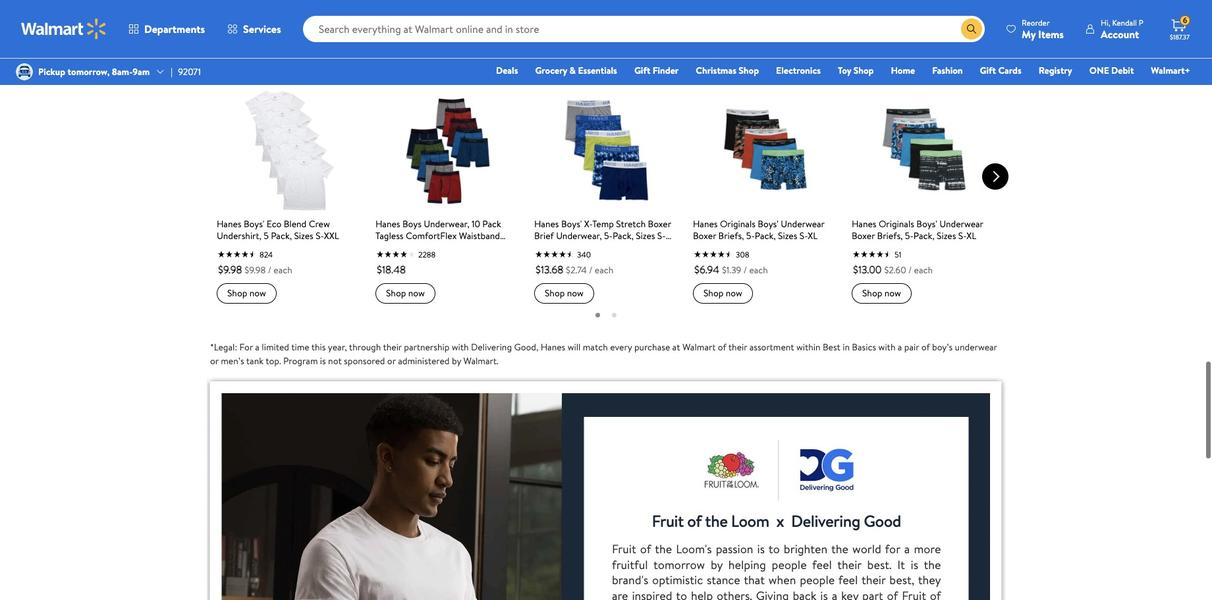 Task type: locate. For each thing, give the bounding box(es) containing it.
0 horizontal spatial shop
[[739, 64, 760, 77]]

2 gift from the left
[[981, 64, 997, 77]]

1 shop from the left
[[739, 64, 760, 77]]

debit
[[1112, 64, 1135, 77]]

gift
[[635, 64, 651, 77], [981, 64, 997, 77]]

departments button
[[117, 13, 216, 45]]

gift left finder
[[635, 64, 651, 77]]

registry link
[[1033, 63, 1079, 78]]

Walmart Site-Wide search field
[[303, 16, 986, 42]]

 image
[[16, 63, 33, 80]]

items
[[1039, 27, 1065, 41]]

hi, kendall p account
[[1102, 17, 1144, 41]]

gift inside 'link'
[[635, 64, 651, 77]]

gift finder link
[[629, 63, 685, 78]]

$187.37
[[1171, 32, 1191, 42]]

shop inside "link"
[[739, 64, 760, 77]]

1 horizontal spatial gift
[[981, 64, 997, 77]]

finder
[[653, 64, 679, 77]]

tomorrow,
[[68, 65, 110, 78]]

gift for gift finder
[[635, 64, 651, 77]]

toy shop link
[[833, 63, 880, 78]]

cards
[[999, 64, 1022, 77]]

| 92071
[[171, 65, 201, 78]]

1 gift from the left
[[635, 64, 651, 77]]

&
[[570, 64, 576, 77]]

p
[[1140, 17, 1144, 28]]

0 horizontal spatial gift
[[635, 64, 651, 77]]

fashion link
[[927, 63, 969, 78]]

one
[[1090, 64, 1110, 77]]

my
[[1023, 27, 1036, 41]]

search icon image
[[967, 24, 978, 34]]

shop right christmas
[[739, 64, 760, 77]]

shop for toy shop
[[854, 64, 874, 77]]

shop right toy
[[854, 64, 874, 77]]

toy shop
[[839, 64, 874, 77]]

gift left cards
[[981, 64, 997, 77]]

grocery & essentials link
[[530, 63, 624, 78]]

6
[[1184, 15, 1188, 26]]

essentials
[[578, 64, 618, 77]]

reorder my items
[[1023, 17, 1065, 41]]

services button
[[216, 13, 292, 45]]

6 $187.37
[[1171, 15, 1191, 42]]

deals link
[[490, 63, 524, 78]]

9am
[[133, 65, 150, 78]]

2 shop from the left
[[854, 64, 874, 77]]

gift cards
[[981, 64, 1022, 77]]

reorder
[[1023, 17, 1050, 28]]

1 horizontal spatial shop
[[854, 64, 874, 77]]

one debit link
[[1084, 63, 1141, 78]]

shop
[[739, 64, 760, 77], [854, 64, 874, 77]]

walmart+
[[1152, 64, 1191, 77]]

christmas shop link
[[690, 63, 765, 78]]



Task type: vqa. For each thing, say whether or not it's contained in the screenshot.
"Kendall"
yes



Task type: describe. For each thing, give the bounding box(es) containing it.
8am-
[[112, 65, 133, 78]]

deals
[[496, 64, 518, 77]]

hi,
[[1102, 17, 1111, 28]]

registry
[[1039, 64, 1073, 77]]

account
[[1102, 27, 1140, 41]]

gift finder
[[635, 64, 679, 77]]

electronics
[[777, 64, 821, 77]]

92071
[[178, 65, 201, 78]]

pickup
[[38, 65, 65, 78]]

home
[[892, 64, 916, 77]]

kendall
[[1113, 17, 1138, 28]]

departments
[[144, 22, 205, 36]]

toy
[[839, 64, 852, 77]]

grocery
[[536, 64, 568, 77]]

christmas shop
[[696, 64, 760, 77]]

one debit
[[1090, 64, 1135, 77]]

electronics link
[[771, 63, 827, 78]]

services
[[243, 22, 281, 36]]

pickup tomorrow, 8am-9am
[[38, 65, 150, 78]]

fashion
[[933, 64, 964, 77]]

shop for christmas shop
[[739, 64, 760, 77]]

walmart image
[[21, 18, 107, 40]]

Search search field
[[303, 16, 986, 42]]

gift for gift cards
[[981, 64, 997, 77]]

|
[[171, 65, 173, 78]]

grocery & essentials
[[536, 64, 618, 77]]

home link
[[886, 63, 922, 78]]

christmas
[[696, 64, 737, 77]]

gift cards link
[[975, 63, 1028, 78]]

walmart+ link
[[1146, 63, 1197, 78]]



